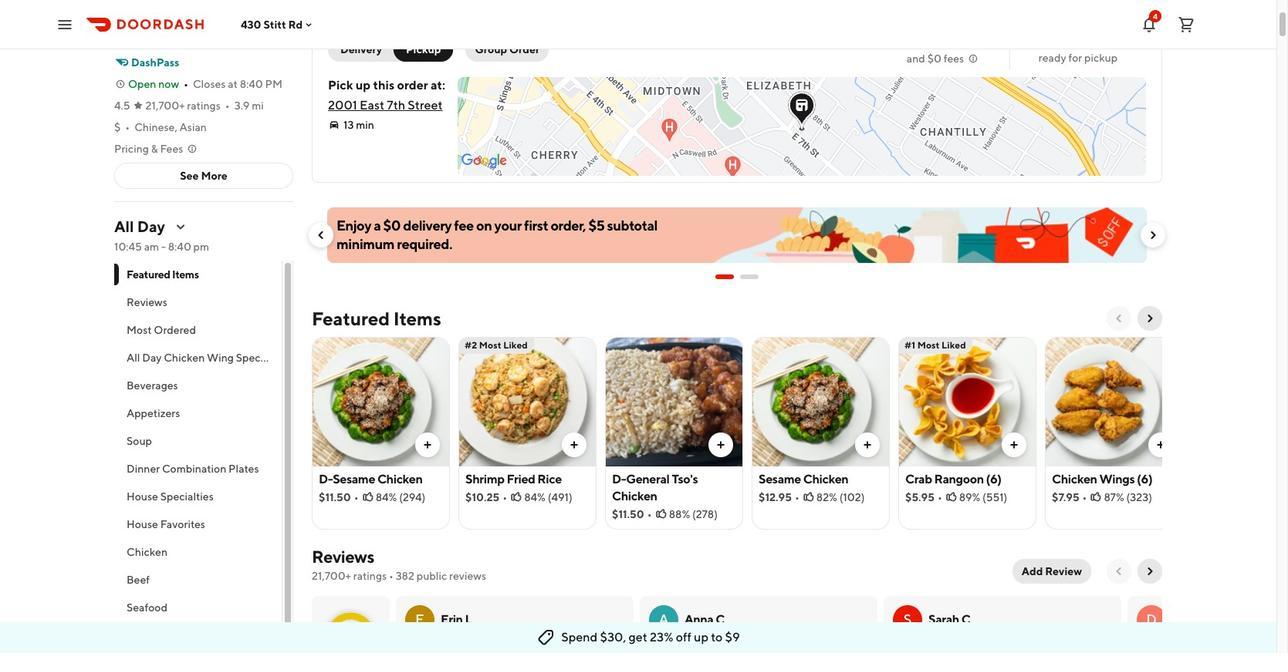 Task type: locate. For each thing, give the bounding box(es) containing it.
0 vertical spatial house
[[127, 491, 158, 503]]

e
[[415, 612, 425, 628]]

specials
[[236, 352, 276, 364]]

1 horizontal spatial items
[[394, 308, 441, 330]]

house for house specialties
[[127, 491, 158, 503]]

21,700+
[[146, 100, 185, 112], [312, 571, 351, 583]]

open
[[128, 78, 156, 90]]

21,700+ down now at the top left of page
[[146, 100, 185, 112]]

chicken down ordered
[[164, 352, 205, 364]]

wing
[[207, 352, 234, 364]]

0 horizontal spatial $0
[[383, 218, 401, 234]]

group order
[[475, 43, 540, 56]]

1 horizontal spatial $0
[[928, 52, 942, 65]]

day up am
[[137, 218, 165, 235]]

house inside button
[[127, 519, 158, 531]]

notification bell image
[[1140, 15, 1159, 34]]

1 horizontal spatial $11.50
[[612, 509, 644, 521]]

1 liked from the left
[[504, 340, 528, 351]]

info
[[156, 30, 185, 48]]

$0 right a
[[383, 218, 401, 234]]

0 vertical spatial reviews
[[127, 296, 167, 309]]

(294)
[[399, 492, 426, 504]]

Pickup radio
[[394, 37, 454, 62]]

house specialties button
[[114, 483, 282, 511]]

2 horizontal spatial add item to cart image
[[862, 439, 874, 452]]

0 horizontal spatial c
[[716, 613, 725, 628]]

(6) for crab rangoon (6)
[[986, 472, 1002, 487]]

soup
[[127, 435, 152, 448]]

1 horizontal spatial d-
[[612, 472, 626, 487]]

• right now at the top left of page
[[184, 78, 188, 90]]

2 add item to cart image from the left
[[715, 439, 727, 452]]

(6) up (323) on the bottom right of the page
[[1137, 472, 1153, 487]]

1 horizontal spatial most
[[479, 340, 502, 351]]

a
[[374, 218, 381, 234]]

1 vertical spatial items
[[394, 308, 441, 330]]

am
[[144, 241, 159, 253]]

$10.25
[[466, 492, 500, 504]]

anna c
[[685, 613, 725, 628]]

all up 10:45
[[114, 218, 134, 235]]

liked right #2
[[504, 340, 528, 351]]

2 add item to cart image from the left
[[1008, 439, 1021, 452]]

0 horizontal spatial liked
[[504, 340, 528, 351]]

seafood button
[[114, 594, 282, 622]]

most right "#1" in the bottom right of the page
[[918, 340, 940, 351]]

(278)
[[693, 509, 718, 521]]

1 add item to cart image from the left
[[568, 439, 581, 452]]

1 horizontal spatial featured
[[312, 308, 390, 330]]

plates
[[229, 463, 259, 476]]

your
[[495, 218, 522, 234]]

featured inside heading
[[312, 308, 390, 330]]

featured down am
[[127, 269, 170, 281]]

1 vertical spatial 21,700+
[[312, 571, 351, 583]]

2 liked from the left
[[942, 340, 966, 351]]

featured
[[127, 269, 170, 281], [312, 308, 390, 330]]

1 horizontal spatial min
[[1076, 37, 1097, 52]]

fees
[[944, 52, 964, 65]]

beverages button
[[114, 372, 282, 400]]

seafood
[[127, 602, 168, 615]]

add
[[1022, 566, 1043, 578]]

382
[[396, 571, 415, 583]]

chicken inside button
[[127, 547, 168, 559]]

reviews inside the reviews 21,700+ ratings • 382 public reviews
[[312, 547, 374, 567]]

0 horizontal spatial $11.50
[[319, 492, 351, 504]]

2001 east 7th street link
[[328, 98, 443, 113]]

day for all day chicken wing specials
[[142, 352, 162, 364]]

and $0 fees
[[907, 52, 964, 65]]

1 vertical spatial all
[[127, 352, 140, 364]]

• right $7.95
[[1083, 492, 1087, 504]]

8:40 right at at the top of page
[[240, 78, 263, 90]]

day up beverages at the left bottom
[[142, 352, 162, 364]]

(102)
[[840, 492, 865, 504]]

#1 most liked
[[905, 340, 966, 351]]

0 horizontal spatial reviews
[[127, 296, 167, 309]]

1 vertical spatial $0
[[383, 218, 401, 234]]

chicken
[[164, 352, 205, 364], [377, 472, 423, 487], [804, 472, 849, 487], [1052, 472, 1098, 487], [612, 489, 658, 504], [127, 547, 168, 559]]

up left to on the bottom right
[[694, 631, 709, 645]]

21,700+ ratings •
[[146, 100, 230, 112]]

featured down minimum
[[312, 308, 390, 330]]

25
[[1060, 37, 1074, 52]]

0 vertical spatial featured items
[[127, 269, 199, 281]]

1 horizontal spatial reviews
[[312, 547, 374, 567]]

$0 down 5%
[[928, 52, 942, 65]]

most for crab rangoon (6)
[[918, 340, 940, 351]]

21,700+ inside the reviews 21,700+ ratings • 382 public reviews
[[312, 571, 351, 583]]

1 84% from the left
[[376, 492, 397, 504]]

1 vertical spatial $11.50
[[612, 509, 644, 521]]

at:
[[431, 78, 446, 93]]

0 items, open order cart image
[[1177, 15, 1196, 34]]

21,700+ down reviews link
[[312, 571, 351, 583]]

beef
[[127, 574, 150, 587]]

add review
[[1022, 566, 1082, 578]]

crab rangoon (6) image
[[899, 337, 1036, 467]]

d-general tso's chicken
[[612, 472, 698, 504]]

add item to cart image up the (278)
[[715, 439, 727, 452]]

add item to cart image up (102)
[[862, 439, 874, 452]]

1 horizontal spatial add item to cart image
[[1008, 439, 1021, 452]]

l
[[465, 613, 472, 628]]

1 add item to cart image from the left
[[422, 439, 434, 452]]

day inside button
[[142, 352, 162, 364]]

25 min ready for pickup
[[1039, 37, 1118, 64]]

d-general tso's chicken image
[[606, 337, 743, 467]]

1 horizontal spatial up
[[694, 631, 709, 645]]

pricing & fees button
[[114, 141, 199, 157]]

house inside "button"
[[127, 491, 158, 503]]

house
[[127, 491, 158, 503], [127, 519, 158, 531]]

1 horizontal spatial sesame
[[759, 472, 801, 487]]

1 horizontal spatial 8:40
[[240, 78, 263, 90]]

$11.50 down d-sesame chicken
[[319, 492, 351, 504]]

ratings down reviews link
[[353, 571, 387, 583]]

430 stitt rd
[[241, 18, 303, 30]]

closes
[[193, 78, 226, 90]]

most left ordered
[[127, 324, 152, 337]]

featured items down -
[[127, 269, 199, 281]]

0 vertical spatial ratings
[[187, 100, 221, 112]]

up inside pick up this order at: 2001 east 7th street
[[356, 78, 371, 93]]

enjoy
[[337, 218, 371, 234]]

2 house from the top
[[127, 519, 158, 531]]

chicken up $7.95
[[1052, 472, 1098, 487]]

84% down d-sesame chicken
[[376, 492, 397, 504]]

shrimp fried rice
[[466, 472, 562, 487]]

1 vertical spatial house
[[127, 519, 158, 531]]

3 add item to cart image from the left
[[862, 439, 874, 452]]

reviews for reviews 21,700+ ratings • 382 public reviews
[[312, 547, 374, 567]]

min for 25
[[1076, 37, 1097, 52]]

dinner combination plates button
[[114, 456, 282, 483]]

2 horizontal spatial most
[[918, 340, 940, 351]]

next button of carousel image
[[1147, 229, 1160, 242]]

0 horizontal spatial featured
[[127, 269, 170, 281]]

2 84% from the left
[[524, 492, 546, 504]]

at
[[228, 78, 238, 90]]

1 vertical spatial day
[[142, 352, 162, 364]]

to
[[711, 631, 723, 645]]

dashpass
[[131, 56, 179, 69]]

specialties
[[160, 491, 214, 503]]

d- inside d-general tso's chicken
[[612, 472, 626, 487]]

0 vertical spatial all
[[114, 218, 134, 235]]

featured items down minimum
[[312, 308, 441, 330]]

1 horizontal spatial 21,700+
[[312, 571, 351, 583]]

84%
[[376, 492, 397, 504], [524, 492, 546, 504]]

0 horizontal spatial add item to cart image
[[568, 439, 581, 452]]

8:40 right -
[[168, 241, 191, 253]]

items
[[172, 269, 199, 281], [394, 308, 441, 330]]

0 vertical spatial up
[[356, 78, 371, 93]]

1 (6) from the left
[[986, 472, 1002, 487]]

all inside button
[[127, 352, 140, 364]]

ratings down closes on the left top of the page
[[187, 100, 221, 112]]

1 c from the left
[[716, 613, 725, 628]]

items down required.
[[394, 308, 441, 330]]

89% (551)
[[959, 492, 1008, 504]]

0 vertical spatial $0
[[928, 52, 942, 65]]

10:45 am - 8:40 pm
[[114, 241, 209, 253]]

c for a
[[716, 613, 725, 628]]

0 horizontal spatial d-
[[319, 472, 333, 487]]

c up to on the bottom right
[[716, 613, 725, 628]]

1 vertical spatial 8:40
[[168, 241, 191, 253]]

chicken down general
[[612, 489, 658, 504]]

1 horizontal spatial add item to cart image
[[715, 439, 727, 452]]

required.
[[397, 236, 452, 252]]

(6) for chicken wings (6)
[[1137, 472, 1153, 487]]

0 horizontal spatial items
[[172, 269, 199, 281]]

all up beverages at the left bottom
[[127, 352, 140, 364]]

• inside the reviews 21,700+ ratings • 382 public reviews
[[389, 571, 394, 583]]

2 d- from the left
[[612, 472, 626, 487]]

1 horizontal spatial 84%
[[524, 492, 546, 504]]

1 vertical spatial featured items
[[312, 308, 441, 330]]

0 vertical spatial featured
[[127, 269, 170, 281]]

beverages
[[127, 380, 178, 392]]

•
[[184, 78, 188, 90], [225, 100, 230, 112], [125, 121, 130, 134], [354, 492, 359, 504], [503, 492, 507, 504], [795, 492, 800, 504], [938, 492, 942, 504], [1083, 492, 1087, 504], [648, 509, 652, 521], [389, 571, 394, 583]]

0 horizontal spatial 84%
[[376, 492, 397, 504]]

min right 13
[[356, 119, 374, 131]]

ratings
[[187, 100, 221, 112], [353, 571, 387, 583]]

first
[[524, 218, 548, 234]]

2 (6) from the left
[[1137, 472, 1153, 487]]

0 vertical spatial day
[[137, 218, 165, 235]]

erin
[[441, 613, 463, 628]]

0 vertical spatial $11.50
[[319, 492, 351, 504]]

house down house specialties
[[127, 519, 158, 531]]

• down d-general tso's chicken
[[648, 509, 652, 521]]

1 horizontal spatial ratings
[[353, 571, 387, 583]]

1 horizontal spatial 4.5
[[339, 629, 362, 647]]

all day
[[114, 218, 165, 235]]

• down shrimp fried rice
[[503, 492, 507, 504]]

fried
[[507, 472, 535, 487]]

0 horizontal spatial add item to cart image
[[422, 439, 434, 452]]

1 vertical spatial ratings
[[353, 571, 387, 583]]

c
[[716, 613, 725, 628], [962, 613, 971, 628]]

0 horizontal spatial min
[[356, 119, 374, 131]]

• left 382 on the bottom left
[[389, 571, 394, 583]]

3.9
[[234, 100, 250, 112]]

1 vertical spatial min
[[356, 119, 374, 131]]

sarah c
[[929, 613, 971, 628]]

up left this on the left
[[356, 78, 371, 93]]

1 d- from the left
[[319, 472, 333, 487]]

reviews inside button
[[127, 296, 167, 309]]

appetizers button
[[114, 400, 282, 428]]

minimum
[[337, 236, 395, 252]]

d- for sesame
[[319, 472, 333, 487]]

0 vertical spatial 21,700+
[[146, 100, 185, 112]]

rd
[[288, 18, 303, 30]]

3 add item to cart image from the left
[[1155, 439, 1167, 452]]

min right 25
[[1076, 37, 1097, 52]]

1 horizontal spatial liked
[[942, 340, 966, 351]]

84% down fried
[[524, 492, 546, 504]]

liked right "#1" in the bottom right of the page
[[942, 340, 966, 351]]

liked for fried
[[504, 340, 528, 351]]

• down d-sesame chicken
[[354, 492, 359, 504]]

1 vertical spatial reviews
[[312, 547, 374, 567]]

2 sesame from the left
[[759, 472, 801, 487]]

min inside 25 min ready for pickup
[[1076, 37, 1097, 52]]

(6) up (551)
[[986, 472, 1002, 487]]

3.9 mi
[[234, 100, 264, 112]]

0 horizontal spatial (6)
[[986, 472, 1002, 487]]

2 horizontal spatial add item to cart image
[[1155, 439, 1167, 452]]

0 horizontal spatial 8:40
[[168, 241, 191, 253]]

spend $30, get 23% off up to $9
[[562, 631, 740, 645]]

add item to cart image for chicken wings (6)
[[1155, 439, 1167, 452]]

0 vertical spatial 8:40
[[240, 78, 263, 90]]

liked for rangoon
[[942, 340, 966, 351]]

0 horizontal spatial most
[[127, 324, 152, 337]]

most
[[127, 324, 152, 337], [479, 340, 502, 351], [918, 340, 940, 351]]

all day chicken wing specials button
[[114, 344, 282, 372]]

reviews for reviews
[[127, 296, 167, 309]]

chicken up "82%"
[[804, 472, 849, 487]]

0 horizontal spatial sesame
[[333, 472, 375, 487]]

c right sarah
[[962, 613, 971, 628]]

$11.50 down d-general tso's chicken
[[612, 509, 644, 521]]

house down dinner
[[127, 491, 158, 503]]

add item to cart image
[[422, 439, 434, 452], [1008, 439, 1021, 452], [1155, 439, 1167, 452]]

0 vertical spatial min
[[1076, 37, 1097, 52]]

2 c from the left
[[962, 613, 971, 628]]

previous image
[[1113, 566, 1126, 578]]

chicken up beef
[[127, 547, 168, 559]]

• right $
[[125, 121, 130, 134]]

previous button of carousel image
[[1113, 313, 1126, 325]]

10:45
[[114, 241, 142, 253]]

#2 most liked
[[465, 340, 528, 351]]

0 horizontal spatial 4.5
[[114, 100, 130, 112]]

chicken inside d-general tso's chicken
[[612, 489, 658, 504]]

add item to cart image up '(491)'
[[568, 439, 581, 452]]

1 vertical spatial featured
[[312, 308, 390, 330]]

1 sesame from the left
[[333, 472, 375, 487]]

items up reviews button
[[172, 269, 199, 281]]

0 horizontal spatial up
[[356, 78, 371, 93]]

1 vertical spatial 4.5
[[339, 629, 362, 647]]

430
[[241, 18, 261, 30]]

• right $5.95
[[938, 492, 942, 504]]

most right #2
[[479, 340, 502, 351]]

add item to cart image
[[568, 439, 581, 452], [715, 439, 727, 452], [862, 439, 874, 452]]

$11.50 for d-general tso's chicken
[[612, 509, 644, 521]]

1 house from the top
[[127, 491, 158, 503]]

1 horizontal spatial c
[[962, 613, 971, 628]]

liked
[[504, 340, 528, 351], [942, 340, 966, 351]]

order,
[[551, 218, 586, 234]]

1 horizontal spatial (6)
[[1137, 472, 1153, 487]]



Task type: describe. For each thing, give the bounding box(es) containing it.
house favorites button
[[114, 511, 282, 539]]

&
[[151, 143, 158, 155]]

• left 3.9
[[225, 100, 230, 112]]

off
[[676, 631, 692, 645]]

see
[[180, 170, 199, 182]]

all for all day
[[114, 218, 134, 235]]

pickup
[[1085, 52, 1118, 64]]

$9
[[725, 631, 740, 645]]

rangoon
[[935, 472, 984, 487]]

back
[[949, 37, 975, 52]]

fee
[[454, 218, 474, 234]]

review
[[1045, 566, 1082, 578]]

$12.95
[[759, 492, 792, 504]]

delivery
[[403, 218, 452, 234]]

see more button
[[115, 164, 293, 188]]

featured items heading
[[312, 307, 441, 331]]

spend
[[562, 631, 598, 645]]

previous button of carousel image
[[315, 229, 327, 242]]

next button of carousel image
[[1144, 313, 1157, 325]]

pick up this order at: 2001 east 7th street
[[328, 78, 446, 113]]

enjoy a $0 delivery fee on your first order, $5 subtotal minimum required.
[[337, 218, 658, 252]]

430 stitt rd button
[[241, 18, 315, 30]]

82% (102)
[[817, 492, 865, 504]]

fees
[[160, 143, 183, 155]]

$
[[114, 121, 121, 134]]

group order button
[[466, 37, 549, 62]]

powered by google image
[[462, 154, 507, 169]]

dinner combination plates
[[127, 463, 259, 476]]

anna
[[685, 613, 714, 628]]

chicken wings (6) image
[[1046, 337, 1183, 467]]

add review button
[[1013, 560, 1092, 584]]

$30,
[[600, 631, 626, 645]]

87% (323)
[[1104, 492, 1153, 504]]

shrimp fried rice image
[[459, 337, 596, 467]]

sarah
[[929, 613, 960, 628]]

group
[[475, 43, 507, 56]]

day for all day
[[137, 218, 165, 235]]

0 vertical spatial 4.5
[[114, 100, 130, 112]]

d- for general
[[612, 472, 626, 487]]

select promotional banner element
[[716, 263, 759, 291]]

• closes at 8:40 pm
[[184, 78, 283, 90]]

chicken inside button
[[164, 352, 205, 364]]

$ • chinese, asian
[[114, 121, 207, 134]]

$0 inside enjoy a $0 delivery fee on your first order, $5 subtotal minimum required.
[[383, 218, 401, 234]]

most ordered
[[127, 324, 196, 337]]

public
[[417, 571, 447, 583]]

Delivery radio
[[328, 37, 404, 62]]

#1
[[905, 340, 916, 351]]

this
[[373, 78, 395, 93]]

d-sesame chicken image
[[313, 337, 449, 467]]

order methods option group
[[328, 37, 454, 62]]

soup button
[[114, 428, 282, 456]]

favorites
[[160, 519, 205, 531]]

c for s
[[962, 613, 971, 628]]

see more
[[180, 170, 228, 182]]

1 vertical spatial up
[[694, 631, 709, 645]]

84% (491)
[[524, 492, 573, 504]]

#2
[[465, 340, 477, 351]]

0 horizontal spatial featured items
[[127, 269, 199, 281]]

all day chicken wing specials
[[127, 352, 276, 364]]

89%
[[959, 492, 981, 504]]

8:40 for pm
[[240, 78, 263, 90]]

88%
[[669, 509, 690, 521]]

add item to cart image for sesame
[[862, 439, 874, 452]]

sesame chicken
[[759, 472, 849, 487]]

delivery
[[340, 43, 382, 56]]

pickup
[[406, 43, 441, 56]]

chicken up the 84% (294)
[[377, 472, 423, 487]]

8:40 for pm
[[168, 241, 191, 253]]

0 horizontal spatial ratings
[[187, 100, 221, 112]]

0 horizontal spatial 21,700+
[[146, 100, 185, 112]]

(551)
[[983, 492, 1008, 504]]

23%
[[650, 631, 674, 645]]

all for all day chicken wing specials
[[127, 352, 140, 364]]

east
[[360, 98, 385, 113]]

ready
[[1039, 52, 1067, 64]]

add item to cart image for d-sesame chicken
[[422, 439, 434, 452]]

items inside heading
[[394, 308, 441, 330]]

subtotal
[[607, 218, 658, 234]]

beef button
[[114, 567, 282, 594]]

d-sesame chicken
[[319, 472, 423, 487]]

min for 13
[[356, 119, 374, 131]]

84% for chicken
[[376, 492, 397, 504]]

s
[[904, 612, 912, 628]]

88% (278)
[[669, 509, 718, 521]]

asian
[[180, 121, 207, 134]]

and
[[907, 52, 926, 65]]

dinner
[[127, 463, 160, 476]]

7th
[[387, 98, 405, 113]]

on
[[476, 218, 492, 234]]

reviews link
[[312, 547, 374, 567]]

add item to cart image for d-
[[715, 439, 727, 452]]

most for shrimp fried rice
[[479, 340, 502, 351]]

open menu image
[[56, 15, 74, 34]]

crab rangoon (6)
[[906, 472, 1002, 487]]

87%
[[1104, 492, 1125, 504]]

most inside button
[[127, 324, 152, 337]]

ratings inside the reviews 21,700+ ratings • 382 public reviews
[[353, 571, 387, 583]]

• down sesame chicken
[[795, 492, 800, 504]]

d
[[1147, 612, 1157, 628]]

order
[[397, 78, 428, 93]]

combination
[[162, 463, 226, 476]]

pick
[[328, 78, 353, 93]]

sesame chicken image
[[753, 337, 889, 467]]

pricing
[[114, 143, 149, 155]]

pricing & fees
[[114, 143, 183, 155]]

0 vertical spatial items
[[172, 269, 199, 281]]

more
[[201, 170, 228, 182]]

menus image
[[174, 221, 187, 233]]

ordered
[[154, 324, 196, 337]]

84% for rice
[[524, 492, 546, 504]]

4
[[1153, 11, 1158, 20]]

order
[[510, 43, 540, 56]]

$11.50 for d-sesame chicken
[[319, 492, 351, 504]]

$5.95
[[906, 492, 935, 504]]

$7.95
[[1052, 492, 1080, 504]]

1 horizontal spatial featured items
[[312, 308, 441, 330]]

pm
[[193, 241, 209, 253]]

rice
[[538, 472, 562, 487]]

store info
[[114, 30, 185, 48]]

map region
[[437, 0, 1228, 185]]

house favorites
[[127, 519, 205, 531]]

(491)
[[548, 492, 573, 504]]

house for house favorites
[[127, 519, 158, 531]]

next image
[[1144, 566, 1157, 578]]



Task type: vqa. For each thing, say whether or not it's contained in the screenshot.
Add a Public Review
no



